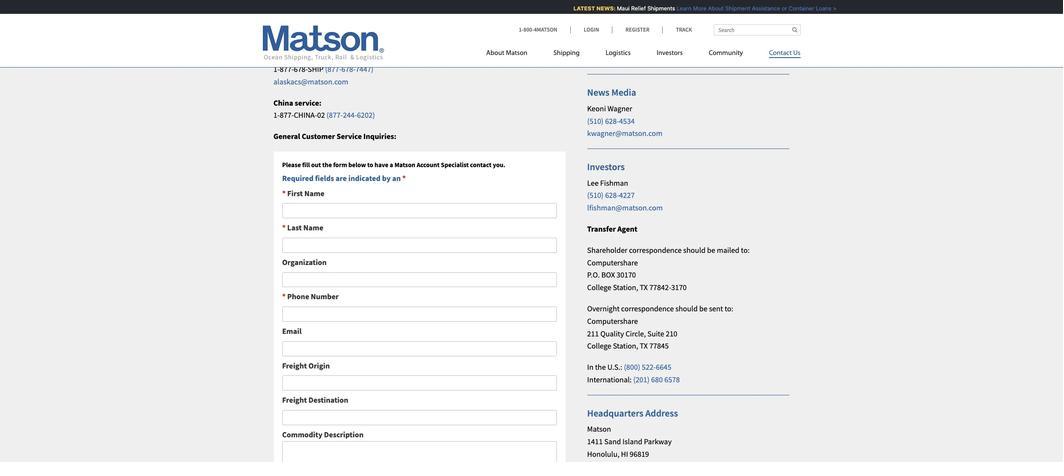 Task type: describe. For each thing, give the bounding box(es) containing it.
1-800-4matson
[[519, 26, 557, 33]]

phone
[[287, 292, 309, 302]]

community
[[709, 50, 743, 57]]

(800) 522-6645 link
[[624, 363, 672, 373]]

matson inside top menu navigation
[[506, 50, 528, 57]]

station, inside "shareholder correspondence should be mailed to: computershare p.o. box 30170 college station, tx 77842-3170"
[[613, 283, 638, 293]]

contact us link
[[756, 46, 801, 63]]

first
[[287, 189, 303, 199]]

1- up 'about matson' link
[[519, 26, 524, 33]]

about inside top menu navigation
[[486, 50, 504, 57]]

by
[[382, 174, 391, 183]]

hawaii, guam, micronesia service: 1-800-4matson customerservice@matson.com
[[274, 6, 391, 41]]

sand
[[604, 437, 621, 447]]

learn more about shipment assistance or container loans > link
[[673, 5, 833, 12]]

6645
[[656, 363, 672, 373]]

* for first name
[[282, 189, 286, 199]]

track link
[[663, 26, 692, 33]]

lfishman@matson.com link
[[587, 203, 663, 213]]

628- for 4000
[[605, 54, 619, 64]]

0 horizontal spatial investors
[[587, 161, 625, 173]]

to: for shareholder correspondence should be mailed to: computershare p.o. box 30170 college station, tx 77842-3170
[[741, 245, 750, 255]]

628- for 4227
[[605, 191, 619, 201]]

service
[[337, 132, 362, 142]]

correspondence for 30170
[[629, 245, 682, 255]]

parkway
[[644, 437, 672, 447]]

agent
[[618, 224, 638, 234]]

specialist
[[441, 161, 469, 169]]

customerservice@matson.com link
[[274, 31, 374, 41]]

contact
[[470, 161, 492, 169]]

–
[[324, 52, 328, 62]]

us
[[793, 50, 801, 57]]

1- inside alaska, alaska – asia service: 1-877-678-ship (877-678-7447) alaskacs@matson.com
[[274, 64, 280, 74]]

search image
[[792, 27, 798, 33]]

station, inside overnight correspondence should be sent to: computershare 211 quality circle, suite 210 college station, tx 77845
[[613, 342, 638, 352]]

matson inside matson 1411 sand island parkway honolulu, hi 96819
[[587, 425, 611, 435]]

alaska, alaska – asia service: 1-877-678-ship (877-678-7447) alaskacs@matson.com
[[274, 52, 374, 87]]

general for customer
[[274, 132, 300, 142]]

more
[[689, 5, 702, 12]]

headquarters
[[587, 408, 644, 420]]

tx inside overnight correspondence should be sent to: computershare 211 quality circle, suite 210 college station, tx 77845
[[640, 342, 648, 352]]

latest
[[569, 5, 591, 12]]

have
[[375, 161, 389, 169]]

latest news: maui relief shipments learn more about shipment assistance or container loans >
[[569, 5, 833, 12]]

77845
[[649, 342, 669, 352]]

track
[[676, 26, 692, 33]]

corporate
[[587, 42, 620, 52]]

shipments
[[643, 5, 671, 12]]

(201) 680 6578 link
[[633, 375, 680, 385]]

china service: 1-877-china-02 (877-244-6202)
[[274, 98, 375, 120]]

mailed
[[717, 245, 740, 255]]

college inside overnight correspondence should be sent to: computershare 211 quality circle, suite 210 college station, tx 77845
[[587, 342, 611, 352]]

media
[[612, 87, 636, 99]]

* phone number
[[282, 292, 339, 302]]

800- inside the hawaii, guam, micronesia service: 1-800-4matson customerservice@matson.com
[[280, 18, 294, 28]]

keoni wagner (510) 628-4534 kwagner@matson.com
[[587, 104, 663, 139]]

about matson
[[486, 50, 528, 57]]

shipping link
[[541, 46, 593, 63]]

in the u.s.: (800) 522-6645 international: (201) 680 6578
[[587, 363, 680, 385]]

required
[[282, 174, 314, 183]]

2 678- from the left
[[342, 64, 356, 74]]

(800)
[[624, 363, 640, 373]]

210
[[666, 329, 678, 339]]

general information (excluding customer service inquiries)
[[587, 11, 718, 37]]

inquiries:
[[363, 132, 396, 142]]

you.
[[493, 161, 506, 169]]

the inside please fill out the form below to have a matson account specialist contact you. required fields are indicated by an *
[[322, 161, 332, 169]]

transfer agent
[[587, 224, 638, 234]]

* for last name
[[282, 223, 286, 233]]

0 vertical spatial about
[[704, 5, 720, 12]]

island
[[623, 437, 643, 447]]

77842-
[[649, 283, 671, 293]]

1-800-4matson link
[[519, 26, 570, 33]]

7447)
[[356, 64, 374, 74]]

number
[[311, 292, 339, 302]]

maui
[[613, 5, 626, 12]]

in
[[587, 363, 594, 373]]

1- inside china service: 1-877-china-02 (877-244-6202)
[[274, 110, 280, 120]]

investors inside top menu navigation
[[657, 50, 683, 57]]

4000
[[619, 54, 635, 64]]

* last name
[[282, 223, 323, 233]]

lee fishman (510) 628-4227 lfishman@matson.com
[[587, 178, 663, 213]]

please
[[282, 161, 301, 169]]

to
[[367, 161, 373, 169]]

circle,
[[626, 329, 646, 339]]

destination
[[309, 396, 348, 406]]

(510) for lee
[[587, 191, 604, 201]]

(201)
[[633, 375, 650, 385]]

or
[[778, 5, 783, 12]]

address
[[646, 408, 678, 420]]

fill
[[302, 161, 310, 169]]

877- inside alaska, alaska – asia service: 1-877-678-ship (877-678-7447) alaskacs@matson.com
[[280, 64, 294, 74]]

6578
[[664, 375, 680, 385]]

wagner
[[608, 104, 632, 114]]

freight for freight destination
[[282, 396, 307, 406]]

628- for 4534
[[605, 116, 619, 126]]

kwagner@matson.com link
[[587, 129, 663, 139]]

96819
[[630, 450, 649, 460]]

customerservice@matson.com
[[274, 31, 374, 41]]

name for * first name
[[304, 189, 325, 199]]

box
[[601, 270, 615, 280]]

general for information
[[587, 11, 619, 23]]

to: for overnight correspondence should be sent to: computershare 211 quality circle, suite 210 college station, tx 77845
[[725, 304, 734, 314]]

kwagner@matson.com
[[587, 129, 663, 139]]



Task type: locate. For each thing, give the bounding box(es) containing it.
0 vertical spatial investors
[[657, 50, 683, 57]]

678- down asia
[[342, 64, 356, 74]]

name right last
[[303, 223, 323, 233]]

None text field
[[282, 204, 557, 219], [282, 376, 557, 391], [282, 411, 557, 426], [282, 442, 557, 463], [282, 204, 557, 219], [282, 376, 557, 391], [282, 411, 557, 426], [282, 442, 557, 463]]

correspondence down 77842-
[[621, 304, 674, 314]]

top menu navigation
[[486, 46, 801, 63]]

overnight correspondence should be sent to: computershare 211 quality circle, suite 210 college station, tx 77845
[[587, 304, 734, 352]]

organization
[[282, 258, 327, 268]]

station, down circle,
[[613, 342, 638, 352]]

0 horizontal spatial matson
[[395, 161, 415, 169]]

service: right micronesia
[[364, 6, 391, 16]]

a
[[390, 161, 393, 169]]

1 horizontal spatial matson
[[506, 50, 528, 57]]

the inside in the u.s.: (800) 522-6645 international: (201) 680 6578
[[595, 363, 606, 373]]

should inside "shareholder correspondence should be mailed to: computershare p.o. box 30170 college station, tx 77842-3170"
[[683, 245, 706, 255]]

headquarters address
[[587, 408, 678, 420]]

freight origin
[[282, 361, 330, 371]]

(510) inside the corporate office (510) 628-4000
[[587, 54, 604, 64]]

lfishman@matson.com
[[587, 203, 663, 213]]

* left first
[[282, 189, 286, 199]]

tx down circle,
[[640, 342, 648, 352]]

service: inside the hawaii, guam, micronesia service: 1-800-4matson customerservice@matson.com
[[364, 6, 391, 16]]

1- down alaska,
[[274, 64, 280, 74]]

investors up fishman
[[587, 161, 625, 173]]

0 horizontal spatial to:
[[725, 304, 734, 314]]

0 vertical spatial the
[[322, 161, 332, 169]]

1 vertical spatial 628-
[[605, 116, 619, 126]]

matson
[[506, 50, 528, 57], [395, 161, 415, 169], [587, 425, 611, 435]]

(510) down lee
[[587, 191, 604, 201]]

0 horizontal spatial 678-
[[294, 64, 308, 74]]

0 horizontal spatial 4matson
[[294, 18, 326, 28]]

fields
[[315, 174, 334, 183]]

origin
[[309, 361, 330, 371]]

0 vertical spatial (510)
[[587, 54, 604, 64]]

1 877- from the top
[[280, 64, 294, 74]]

matson 1411 sand island parkway honolulu, hi 96819
[[587, 425, 672, 460]]

station, down 30170 at the bottom of page
[[613, 283, 638, 293]]

2 college from the top
[[587, 342, 611, 352]]

2 computershare from the top
[[587, 317, 638, 327]]

0 vertical spatial (877-
[[325, 64, 342, 74]]

2 tx from the top
[[640, 342, 648, 352]]

service: inside alaska, alaska – asia service: 1-877-678-ship (877-678-7447) alaskacs@matson.com
[[345, 52, 372, 62]]

1-
[[274, 18, 280, 28], [519, 26, 524, 33], [274, 64, 280, 74], [274, 110, 280, 120]]

should down "3170"
[[676, 304, 698, 314]]

container
[[785, 5, 810, 12]]

(510) down corporate
[[587, 54, 604, 64]]

Search search field
[[714, 24, 801, 36]]

1 vertical spatial about
[[486, 50, 504, 57]]

800- down hawaii,
[[280, 18, 294, 28]]

matson up 1411
[[587, 425, 611, 435]]

(510)
[[587, 54, 604, 64], [587, 116, 604, 126], [587, 191, 604, 201]]

be
[[707, 245, 715, 255], [699, 304, 708, 314]]

name for * last name
[[303, 223, 323, 233]]

be for sent
[[699, 304, 708, 314]]

4matson inside the hawaii, guam, micronesia service: 1-800-4matson customerservice@matson.com
[[294, 18, 326, 28]]

02
[[317, 110, 325, 120]]

(877- right 02
[[327, 110, 343, 120]]

(510) down the keoni on the right top of page
[[587, 116, 604, 126]]

1- inside the hawaii, guam, micronesia service: 1-800-4matson customerservice@matson.com
[[274, 18, 280, 28]]

hawaii,
[[274, 6, 300, 16]]

1 vertical spatial investors
[[587, 161, 625, 173]]

p.o.
[[587, 270, 600, 280]]

to: inside "shareholder correspondence should be mailed to: computershare p.o. box 30170 college station, tx 77842-3170"
[[741, 245, 750, 255]]

Organization text field
[[282, 273, 557, 288]]

877- down alaska,
[[280, 64, 294, 74]]

2 freight from the top
[[282, 396, 307, 406]]

should left mailed
[[683, 245, 706, 255]]

0 vertical spatial station,
[[613, 283, 638, 293]]

customer
[[302, 132, 335, 142]]

* right an on the top of the page
[[402, 174, 406, 183]]

correspondence
[[629, 245, 682, 255], [621, 304, 674, 314]]

877- inside china service: 1-877-china-02 (877-244-6202)
[[280, 110, 294, 120]]

678-
[[294, 64, 308, 74], [342, 64, 356, 74]]

628-
[[605, 54, 619, 64], [605, 116, 619, 126], [605, 191, 619, 201]]

china
[[274, 98, 293, 108]]

244-
[[343, 110, 357, 120]]

2 vertical spatial 628-
[[605, 191, 619, 201]]

description
[[324, 430, 364, 440]]

freight destination
[[282, 396, 348, 406]]

form
[[333, 161, 347, 169]]

2 vertical spatial matson
[[587, 425, 611, 435]]

2 vertical spatial service:
[[295, 98, 322, 108]]

1 vertical spatial (510)
[[587, 116, 604, 126]]

>
[[829, 5, 833, 12]]

628- inside keoni wagner (510) 628-4534 kwagner@matson.com
[[605, 116, 619, 126]]

678- up alaskacs@matson.com 'link'
[[294, 64, 308, 74]]

2 (510) from the top
[[587, 116, 604, 126]]

to: right sent
[[725, 304, 734, 314]]

account
[[417, 161, 440, 169]]

be inside overnight correspondence should be sent to: computershare 211 quality circle, suite 210 college station, tx 77845
[[699, 304, 708, 314]]

micronesia
[[325, 6, 363, 16]]

1 vertical spatial matson
[[395, 161, 415, 169]]

* inside please fill out the form below to have a matson account specialist contact you. required fields are indicated by an *
[[402, 174, 406, 183]]

transfer
[[587, 224, 616, 234]]

1 horizontal spatial 678-
[[342, 64, 356, 74]]

about matson link
[[486, 46, 541, 63]]

1 vertical spatial general
[[274, 132, 300, 142]]

honolulu,
[[587, 450, 620, 460]]

0 vertical spatial be
[[707, 245, 715, 255]]

0 vertical spatial matson
[[506, 50, 528, 57]]

ship
[[308, 64, 324, 74]]

login link
[[570, 26, 612, 33]]

logistics link
[[593, 46, 644, 63]]

computershare up quality
[[587, 317, 638, 327]]

general inside general information (excluding customer service inquiries)
[[587, 11, 619, 23]]

Commodity Description text field
[[282, 342, 557, 357]]

2 628- from the top
[[605, 116, 619, 126]]

should inside overnight correspondence should be sent to: computershare 211 quality circle, suite 210 college station, tx 77845
[[676, 304, 698, 314]]

0 vertical spatial freight
[[282, 361, 307, 371]]

to: right mailed
[[741, 245, 750, 255]]

1 horizontal spatial general
[[587, 11, 619, 23]]

college down p.o.
[[587, 283, 611, 293]]

computershare inside overnight correspondence should be sent to: computershare 211 quality circle, suite 210 college station, tx 77845
[[587, 317, 638, 327]]

1 horizontal spatial 4matson
[[534, 26, 557, 33]]

below
[[348, 161, 366, 169]]

logistics
[[606, 50, 631, 57]]

the right the out
[[322, 161, 332, 169]]

community link
[[696, 46, 756, 63]]

2 station, from the top
[[613, 342, 638, 352]]

0 vertical spatial 877-
[[280, 64, 294, 74]]

(877- down asia
[[325, 64, 342, 74]]

0 vertical spatial computershare
[[587, 258, 638, 268]]

(877-678-7447) link
[[325, 64, 374, 74]]

register link
[[612, 26, 663, 33]]

1 vertical spatial name
[[303, 223, 323, 233]]

(510) for corporate
[[587, 54, 604, 64]]

general up (excluding
[[587, 11, 619, 23]]

0 vertical spatial correspondence
[[629, 245, 682, 255]]

to:
[[741, 245, 750, 255], [725, 304, 734, 314]]

4227
[[619, 191, 635, 201]]

1 vertical spatial correspondence
[[621, 304, 674, 314]]

1 horizontal spatial about
[[704, 5, 720, 12]]

1 college from the top
[[587, 283, 611, 293]]

1 vertical spatial be
[[699, 304, 708, 314]]

2 horizontal spatial matson
[[587, 425, 611, 435]]

0 horizontal spatial 800-
[[280, 18, 294, 28]]

1 horizontal spatial to:
[[741, 245, 750, 255]]

* left last
[[282, 223, 286, 233]]

to: inside overnight correspondence should be sent to: computershare 211 quality circle, suite 210 college station, tx 77845
[[725, 304, 734, 314]]

2 877- from the top
[[280, 110, 294, 120]]

0 vertical spatial general
[[587, 11, 619, 23]]

correspondence inside overnight correspondence should be sent to: computershare 211 quality circle, suite 210 college station, tx 77845
[[621, 304, 674, 314]]

1 vertical spatial (877-
[[327, 110, 343, 120]]

0 vertical spatial should
[[683, 245, 706, 255]]

* for phone number
[[282, 292, 286, 302]]

522-
[[642, 363, 656, 373]]

4534
[[619, 116, 635, 126]]

2 vertical spatial (510)
[[587, 191, 604, 201]]

correspondence inside "shareholder correspondence should be mailed to: computershare p.o. box 30170 college station, tx 77842-3170"
[[629, 245, 682, 255]]

asia
[[329, 52, 344, 62]]

station,
[[613, 283, 638, 293], [613, 342, 638, 352]]

1 station, from the top
[[613, 283, 638, 293]]

be inside "shareholder correspondence should be mailed to: computershare p.o. box 30170 college station, tx 77842-3170"
[[707, 245, 715, 255]]

1 tx from the top
[[640, 283, 648, 293]]

0 vertical spatial tx
[[640, 283, 648, 293]]

(510) inside keoni wagner (510) 628-4534 kwagner@matson.com
[[587, 116, 604, 126]]

211
[[587, 329, 599, 339]]

quality
[[601, 329, 624, 339]]

1 628- from the top
[[605, 54, 619, 64]]

information
[[621, 11, 670, 23]]

shareholder
[[587, 245, 628, 255]]

0 horizontal spatial the
[[322, 161, 332, 169]]

overnight
[[587, 304, 620, 314]]

general down china-
[[274, 132, 300, 142]]

sent
[[709, 304, 723, 314]]

0 vertical spatial service:
[[364, 6, 391, 16]]

1 678- from the left
[[294, 64, 308, 74]]

college down 211
[[587, 342, 611, 352]]

last
[[287, 223, 302, 233]]

matson right a
[[395, 161, 415, 169]]

(510) for keoni
[[587, 116, 604, 126]]

1 vertical spatial freight
[[282, 396, 307, 406]]

628- inside lee fishman (510) 628-4227 lfishman@matson.com
[[605, 191, 619, 201]]

assistance
[[748, 5, 776, 12]]

freight for freight origin
[[282, 361, 307, 371]]

fishman
[[600, 178, 628, 188]]

tx
[[640, 283, 648, 293], [640, 342, 648, 352]]

lee
[[587, 178, 599, 188]]

the
[[322, 161, 332, 169], [595, 363, 606, 373]]

keoni
[[587, 104, 606, 114]]

0 horizontal spatial about
[[486, 50, 504, 57]]

(510) inside lee fishman (510) 628-4227 lfishman@matson.com
[[587, 191, 604, 201]]

1 vertical spatial college
[[587, 342, 611, 352]]

1- down the china
[[274, 110, 280, 120]]

freight left origin
[[282, 361, 307, 371]]

(877- inside alaska, alaska – asia service: 1-877-678-ship (877-678-7447) alaskacs@matson.com
[[325, 64, 342, 74]]

0 vertical spatial name
[[304, 189, 325, 199]]

(510) 628-4227 link
[[587, 191, 635, 201]]

freight left the destination
[[282, 396, 307, 406]]

the right in
[[595, 363, 606, 373]]

1 vertical spatial tx
[[640, 342, 648, 352]]

3170
[[671, 283, 687, 293]]

name down fields
[[304, 189, 325, 199]]

800- up 'about matson' link
[[524, 26, 534, 33]]

1 vertical spatial the
[[595, 363, 606, 373]]

tx left 77842-
[[640, 283, 648, 293]]

service: up china-
[[295, 98, 322, 108]]

corporate office (510) 628-4000
[[587, 42, 640, 64]]

None search field
[[714, 24, 801, 36]]

contact
[[769, 50, 792, 57]]

0 horizontal spatial general
[[274, 132, 300, 142]]

4matson down guam,
[[294, 18, 326, 28]]

blue matson logo with ocean, shipping, truck, rail and logistics written beneath it. image
[[263, 26, 384, 61]]

None text field
[[282, 238, 557, 253], [282, 307, 557, 322], [282, 238, 557, 253], [282, 307, 557, 322]]

877- down the china
[[280, 110, 294, 120]]

service: up 7447)
[[345, 52, 372, 62]]

college inside "shareholder correspondence should be mailed to: computershare p.o. box 30170 college station, tx 77842-3170"
[[587, 283, 611, 293]]

u.s.:
[[608, 363, 622, 373]]

learn
[[673, 5, 688, 12]]

matson inside please fill out the form below to have a matson account specialist contact you. required fields are indicated by an *
[[395, 161, 415, 169]]

* left phone
[[282, 292, 286, 302]]

email
[[282, 327, 302, 337]]

computershare for box
[[587, 258, 638, 268]]

register
[[626, 26, 650, 33]]

0 vertical spatial college
[[587, 283, 611, 293]]

1 horizontal spatial 800-
[[524, 26, 534, 33]]

computershare for quality
[[587, 317, 638, 327]]

1- down hawaii,
[[274, 18, 280, 28]]

service: inside china service: 1-877-china-02 (877-244-6202)
[[295, 98, 322, 108]]

should for mailed
[[683, 245, 706, 255]]

1 horizontal spatial investors
[[657, 50, 683, 57]]

relief
[[627, 5, 642, 12]]

office
[[622, 42, 640, 52]]

an
[[392, 174, 401, 183]]

1 vertical spatial to:
[[725, 304, 734, 314]]

correspondence for circle,
[[621, 304, 674, 314]]

1 (510) from the top
[[587, 54, 604, 64]]

tx inside "shareholder correspondence should be mailed to: computershare p.o. box 30170 college station, tx 77842-3170"
[[640, 283, 648, 293]]

0 vertical spatial to:
[[741, 245, 750, 255]]

shipment
[[721, 5, 746, 12]]

3 (510) from the top
[[587, 191, 604, 201]]

1 vertical spatial 877-
[[280, 110, 294, 120]]

about
[[704, 5, 720, 12], [486, 50, 504, 57]]

be left sent
[[699, 304, 708, 314]]

computershare up box
[[587, 258, 638, 268]]

investors down service
[[657, 50, 683, 57]]

0 vertical spatial 628-
[[605, 54, 619, 64]]

1 vertical spatial should
[[676, 304, 698, 314]]

be left mailed
[[707, 245, 715, 255]]

4matson up shipping
[[534, 26, 557, 33]]

1411
[[587, 437, 603, 447]]

1 vertical spatial station,
[[613, 342, 638, 352]]

matson down 1-800-4matson
[[506, 50, 528, 57]]

1 freight from the top
[[282, 361, 307, 371]]

1 computershare from the top
[[587, 258, 638, 268]]

3 628- from the top
[[605, 191, 619, 201]]

(877- inside china service: 1-877-china-02 (877-244-6202)
[[327, 110, 343, 120]]

1 horizontal spatial the
[[595, 363, 606, 373]]

be for mailed
[[707, 245, 715, 255]]

guam,
[[301, 6, 324, 16]]

should for sent
[[676, 304, 698, 314]]

college
[[587, 283, 611, 293], [587, 342, 611, 352]]

(877-244-6202) link
[[327, 110, 375, 120]]

shipping
[[554, 50, 580, 57]]

1 vertical spatial service:
[[345, 52, 372, 62]]

1 vertical spatial computershare
[[587, 317, 638, 327]]

alaskacs@matson.com link
[[274, 77, 348, 87]]

correspondence down agent
[[629, 245, 682, 255]]

628- inside the corporate office (510) 628-4000
[[605, 54, 619, 64]]

computershare inside "shareholder correspondence should be mailed to: computershare p.o. box 30170 college station, tx 77842-3170"
[[587, 258, 638, 268]]



Task type: vqa. For each thing, say whether or not it's contained in the screenshot.
"*" within the Please fill out the form below to have a Matson Account Specialist contact you. Required fields are indicated by an *
yes



